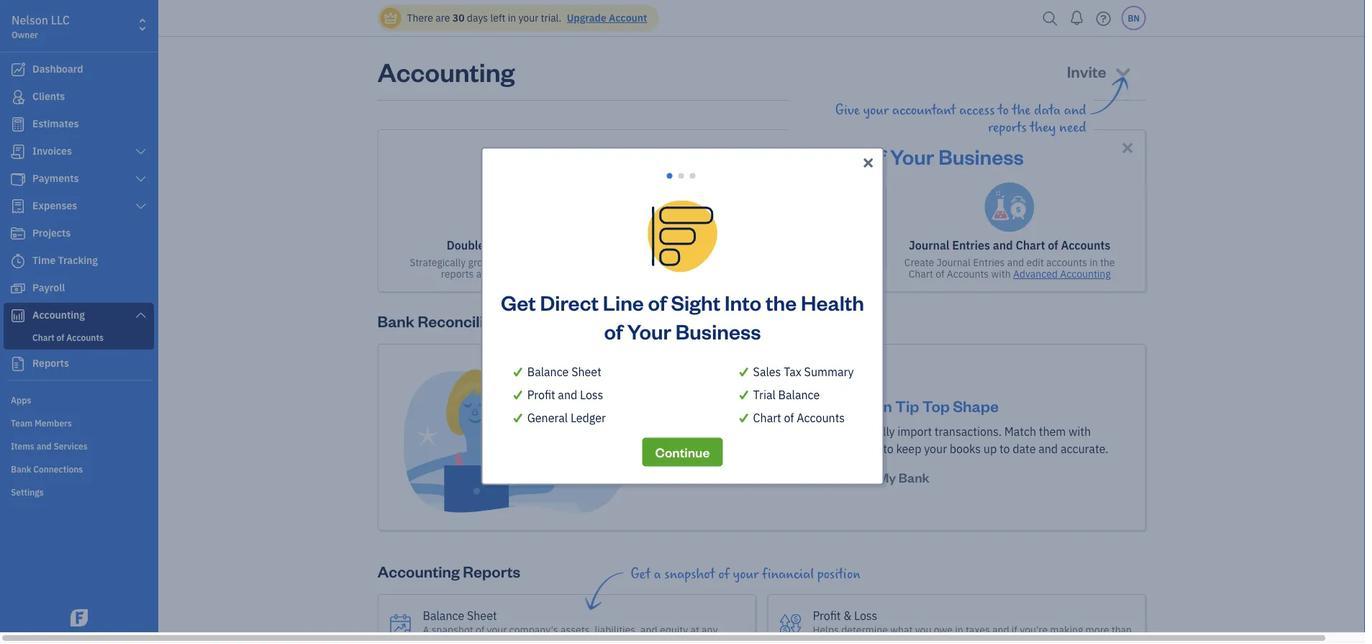 Task type: locate. For each thing, give the bounding box(es) containing it.
reconciliation up clean. at the right top of the page
[[739, 238, 815, 253]]

check image left general
[[511, 409, 525, 427]]

connect inside connect your bank account to automatically import transactions. match them with income and expenses tracked in freshbooks to keep your books up to date and accurate.
[[669, 424, 712, 440]]

0 vertical spatial books
[[834, 256, 861, 269]]

1 horizontal spatial reconciliation
[[739, 238, 815, 253]]

journal up create
[[909, 238, 950, 253]]

owe
[[934, 623, 953, 637]]

1 vertical spatial bank
[[378, 311, 415, 331]]

profit up general
[[527, 387, 555, 402]]

to inside bank reconciliation match bank transactions to keep your books squeaky clean.
[[776, 256, 785, 269]]

1 horizontal spatial books
[[950, 442, 981, 457]]

connect up continue
[[669, 424, 712, 440]]

spending
[[843, 635, 885, 644]]

match inside connect your bank account to automatically import transactions. match them with income and expenses tracked in freshbooks to keep your books up to date and accurate.
[[1005, 424, 1037, 440]]

books
[[832, 396, 877, 416]]

2 vertical spatial accounts
[[797, 410, 845, 425]]

0 vertical spatial business
[[939, 143, 1024, 170]]

accounts
[[1061, 238, 1111, 253], [947, 267, 989, 281], [797, 410, 845, 425]]

0 horizontal spatial reconciliation
[[418, 311, 520, 331]]

search image
[[1039, 8, 1062, 29]]

1 vertical spatial snapshot
[[432, 623, 473, 637]]

1 vertical spatial balance
[[779, 387, 820, 402]]

and inside double-entry accounting strategically grow your business with valuable reports and insights.
[[476, 267, 493, 281]]

books down "transactions."
[[950, 442, 981, 457]]

1 vertical spatial business
[[676, 318, 761, 345]]

books inside bank reconciliation match bank transactions to keep your books squeaky clean.
[[834, 256, 861, 269]]

0 horizontal spatial books
[[834, 256, 861, 269]]

liabilities,
[[595, 623, 638, 637]]

squeaky
[[702, 267, 740, 281]]

connect your bank account to begin matching your bank transactions image
[[401, 368, 632, 515]]

upgrade
[[567, 11, 607, 24]]

0 horizontal spatial loss
[[580, 387, 603, 402]]

check image for balance sheet
[[511, 363, 525, 380]]

balance inside balance sheet a snapshot of your company's assets, liabilities, and equity at any given point in time
[[423, 608, 464, 623]]

journal
[[909, 238, 950, 253], [937, 256, 971, 269]]

keep down import
[[897, 442, 922, 457]]

0 horizontal spatial chart
[[753, 410, 782, 425]]

0 horizontal spatial balance
[[423, 608, 464, 623]]

0 vertical spatial direct
[[539, 143, 598, 170]]

2 check image from the left
[[737, 386, 751, 403]]

2 vertical spatial bank
[[899, 469, 930, 486]]

2 chevron large down image from the top
[[134, 173, 148, 185]]

edit
[[1027, 256, 1044, 269]]

0 vertical spatial chart
[[1016, 238, 1046, 253]]

books inside connect your bank account to automatically import transactions. match them with income and expenses tracked in freshbooks to keep your books up to date and accurate.
[[950, 442, 981, 457]]

0 horizontal spatial match
[[663, 256, 690, 269]]

0 horizontal spatial bank
[[693, 256, 715, 269]]

a
[[423, 623, 429, 637]]

1 vertical spatial bank
[[740, 424, 765, 440]]

get a snapshot of your financial position
[[631, 567, 861, 582]]

0 vertical spatial accounts
[[1061, 238, 1111, 253]]

reconciliation inside bank reconciliation match bank transactions to keep your books squeaky clean.
[[739, 238, 815, 253]]

sheet inside get direct line of sight into the health of your business dialog
[[572, 364, 602, 379]]

bank
[[693, 256, 715, 269], [740, 424, 765, 440]]

loss
[[580, 387, 603, 402], [855, 608, 878, 623]]

and down journal entries and chart of accounts
[[1008, 256, 1025, 269]]

entries
[[953, 238, 990, 253], [973, 256, 1005, 269]]

taxes
[[966, 623, 990, 637]]

0 horizontal spatial you're
[[813, 635, 841, 644]]

0 horizontal spatial business
[[676, 318, 761, 345]]

check image for sales tax summary
[[737, 363, 751, 380]]

1 horizontal spatial profit
[[813, 608, 841, 623]]

in right owe
[[955, 623, 964, 637]]

up
[[984, 442, 997, 457]]

0 vertical spatial journal
[[909, 238, 950, 253]]

the inside create journal entries and edit accounts in the chart of accounts with
[[1101, 256, 1115, 269]]

1 horizontal spatial connect
[[824, 469, 876, 486]]

reports
[[441, 267, 474, 281]]

your right clean. at the right top of the page
[[812, 256, 832, 269]]

shape
[[953, 396, 999, 416]]

2 horizontal spatial balance
[[779, 387, 820, 402]]

of
[[647, 143, 666, 170], [867, 143, 886, 170], [1048, 238, 1059, 253], [936, 267, 945, 281], [648, 289, 667, 316], [604, 318, 623, 345], [784, 410, 794, 425], [719, 567, 730, 582], [476, 623, 485, 637]]

keep right clean. at the right top of the page
[[787, 256, 809, 269]]

accounts up accounts
[[1061, 238, 1111, 253]]

entries down journal entries and chart of accounts
[[973, 256, 1005, 269]]

dashboard image
[[9, 63, 27, 77]]

time
[[486, 635, 506, 644]]

1 vertical spatial keep
[[897, 442, 922, 457]]

1 vertical spatial connect
[[824, 469, 876, 486]]

1 vertical spatial sight
[[671, 289, 721, 316]]

0 vertical spatial keep
[[787, 256, 809, 269]]

1 vertical spatial sheet
[[467, 608, 497, 623]]

loss up the ledger at the left bottom of page
[[580, 387, 603, 402]]

1 check image from the left
[[511, 386, 525, 403]]

profit left the "&" at the right of page
[[813, 608, 841, 623]]

0 vertical spatial profit
[[527, 387, 555, 402]]

double-entry accounting strategically grow your business with valuable reports and insights.
[[410, 238, 618, 281]]

0 horizontal spatial sheet
[[467, 608, 497, 623]]

connect inside button
[[824, 469, 876, 486]]

business down squeaky at the right of the page
[[676, 318, 761, 345]]

ledger
[[571, 410, 606, 425]]

1 horizontal spatial bank
[[709, 238, 736, 253]]

than
[[1112, 623, 1132, 637]]

advanced
[[1014, 267, 1058, 281]]

business
[[939, 143, 1024, 170], [676, 318, 761, 345]]

1 horizontal spatial accounts
[[947, 267, 989, 281]]

loss for &
[[855, 608, 878, 623]]

accounts right create
[[947, 267, 989, 281]]

2 horizontal spatial with
[[1069, 424, 1091, 440]]

in right tracked
[[808, 442, 817, 457]]

health inside dialog
[[801, 289, 865, 316]]

0 horizontal spatial your
[[627, 318, 672, 345]]

a
[[654, 567, 661, 582]]

balance up the chart of accounts
[[779, 387, 820, 402]]

books
[[834, 256, 861, 269], [950, 442, 981, 457]]

date
[[1013, 442, 1036, 457]]

1 horizontal spatial with
[[992, 267, 1011, 281]]

balance sheet
[[527, 364, 602, 379]]

profit inside get direct line of sight into the health of your business dialog
[[527, 387, 555, 402]]

1 vertical spatial books
[[950, 442, 981, 457]]

1 vertical spatial the
[[1101, 256, 1115, 269]]

profit for profit & loss helps determine what you owe in taxes and if you're making more than you're spending
[[813, 608, 841, 623]]

direct inside get direct line of sight into the health of your business
[[540, 289, 599, 316]]

bank down strategically
[[378, 311, 415, 331]]

you're right if
[[1020, 623, 1048, 637]]

check image left balance sheet
[[511, 363, 525, 380]]

1 vertical spatial entries
[[973, 256, 1005, 269]]

1 vertical spatial match
[[1005, 424, 1037, 440]]

with up the accurate.
[[1069, 424, 1091, 440]]

2 horizontal spatial chart
[[1016, 238, 1046, 253]]

0 horizontal spatial check image
[[511, 386, 525, 403]]

loss right the "&" at the right of page
[[855, 608, 878, 623]]

and inside balance sheet a snapshot of your company's assets, liabilities, and equity at any given point in time
[[641, 623, 658, 637]]

match
[[663, 256, 690, 269], [1005, 424, 1037, 440]]

check image for trial balance
[[737, 386, 751, 403]]

get direct line of sight into the health of your business inside dialog
[[501, 289, 865, 345]]

you're
[[1020, 623, 1048, 637], [813, 635, 841, 644]]

1 horizontal spatial sheet
[[572, 364, 602, 379]]

check image left 'trial'
[[737, 386, 751, 403]]

with down journal entries and chart of accounts
[[992, 267, 1011, 281]]

and inside create journal entries and edit accounts in the chart of accounts with
[[1008, 256, 1025, 269]]

sheet inside balance sheet a snapshot of your company's assets, liabilities, and equity at any given point in time
[[467, 608, 497, 623]]

journal entries and chart of accounts image
[[985, 182, 1035, 233]]

transactions
[[717, 256, 773, 269]]

items and services image
[[11, 440, 154, 451]]

with left valuable
[[558, 256, 577, 269]]

in inside profit & loss helps determine what you owe in taxes and if you're making more than you're spending
[[955, 623, 964, 637]]

0 horizontal spatial accounts
[[797, 410, 845, 425]]

and right 'reports'
[[476, 267, 493, 281]]

into
[[724, 143, 760, 170], [725, 289, 762, 316]]

and left equity
[[641, 623, 658, 637]]

to right clean. at the right top of the page
[[776, 256, 785, 269]]

profit
[[527, 387, 555, 402], [813, 608, 841, 623]]

clean.
[[742, 267, 769, 281]]

entries inside create journal entries and edit accounts in the chart of accounts with
[[973, 256, 1005, 269]]

1 vertical spatial get direct line of sight into the health of your business
[[501, 289, 865, 345]]

bank up transactions
[[709, 238, 736, 253]]

payment image
[[9, 172, 27, 186]]

the inside dialog
[[766, 289, 797, 316]]

check image up expenses
[[737, 409, 751, 427]]

sales
[[753, 364, 781, 379]]

bank inside connect your bank account to automatically import transactions. match them with income and expenses tracked in freshbooks to keep your books up to date and accurate.
[[740, 424, 765, 440]]

general ledger
[[527, 410, 606, 425]]

entries up create journal entries and edit accounts in the chart of accounts with
[[953, 238, 990, 253]]

tip
[[896, 396, 920, 416]]

and up general ledger
[[558, 387, 578, 402]]

bank left transactions
[[693, 256, 715, 269]]

sheet up profit and loss
[[572, 364, 602, 379]]

2 vertical spatial balance
[[423, 608, 464, 623]]

0 vertical spatial match
[[663, 256, 690, 269]]

4 chevron large down image from the top
[[134, 310, 148, 321]]

1 horizontal spatial snapshot
[[665, 567, 715, 582]]

account
[[768, 424, 809, 440]]

check image left profit and loss
[[511, 386, 525, 403]]

check image
[[511, 386, 525, 403], [737, 386, 751, 403]]

your left trial.
[[519, 11, 539, 24]]

chevron large down image for payment image at left
[[134, 173, 148, 185]]

you're left spending
[[813, 635, 841, 644]]

1 horizontal spatial keep
[[897, 442, 922, 457]]

1 vertical spatial reconciliation
[[418, 311, 520, 331]]

there are 30 days left in your trial. upgrade account
[[407, 11, 647, 24]]

0 vertical spatial your
[[890, 143, 935, 170]]

0 vertical spatial get
[[500, 143, 535, 170]]

with inside create journal entries and edit accounts in the chart of accounts with
[[992, 267, 1011, 281]]

in inside connect your bank account to automatically import transactions. match them with income and expenses tracked in freshbooks to keep your books up to date and accurate.
[[808, 442, 817, 457]]

accounting right 'advanced'
[[1061, 267, 1111, 281]]

bank right my
[[899, 469, 930, 486]]

bank for bank reconciliation
[[378, 311, 415, 331]]

accounts inside get direct line of sight into the health of your business dialog
[[797, 410, 845, 425]]

chevron large down image
[[134, 146, 148, 158], [134, 173, 148, 185], [134, 201, 148, 212], [134, 310, 148, 321]]

balance for balance sheet a snapshot of your company's assets, liabilities, and equity at any given point in time
[[423, 608, 464, 623]]

1 horizontal spatial chart
[[909, 267, 934, 281]]

2 vertical spatial the
[[766, 289, 797, 316]]

close image
[[1120, 140, 1136, 156]]

0 vertical spatial connect
[[669, 424, 712, 440]]

1 vertical spatial chart
[[909, 267, 934, 281]]

bank up expenses
[[740, 424, 765, 440]]

accounts down 'trial balance'
[[797, 410, 845, 425]]

0 vertical spatial loss
[[580, 387, 603, 402]]

chevron large down image for chart icon
[[134, 310, 148, 321]]

and up create journal entries and edit accounts in the chart of accounts with
[[993, 238, 1013, 253]]

accounting up business
[[521, 238, 581, 253]]

invoice image
[[9, 145, 27, 159]]

balance up the given
[[423, 608, 464, 623]]

with
[[558, 256, 577, 269], [992, 267, 1011, 281], [1069, 424, 1091, 440]]

you
[[915, 623, 932, 637]]

profit for profit and loss
[[527, 387, 555, 402]]

1 vertical spatial your
[[627, 318, 672, 345]]

0 vertical spatial balance
[[527, 364, 569, 379]]

chart image
[[9, 309, 27, 323]]

chart inside create journal entries and edit accounts in the chart of accounts with
[[909, 267, 934, 281]]

0 vertical spatial bank
[[693, 256, 715, 269]]

reconciliation
[[739, 238, 815, 253], [418, 311, 520, 331]]

keep inside connect your bank account to automatically import transactions. match them with income and expenses tracked in freshbooks to keep your books up to date and accurate.
[[897, 442, 922, 457]]

profit and loss
[[527, 387, 603, 402]]

2 vertical spatial chart
[[753, 410, 782, 425]]

of inside balance sheet a snapshot of your company's assets, liabilities, and equity at any given point in time
[[476, 623, 485, 637]]

1 vertical spatial line
[[603, 289, 644, 316]]

1 vertical spatial into
[[725, 289, 762, 316]]

bank reconciliation match bank transactions to keep your books squeaky clean.
[[663, 238, 861, 281]]

if
[[1012, 623, 1018, 637]]

1 vertical spatial loss
[[855, 608, 878, 623]]

check image
[[511, 363, 525, 380], [737, 363, 751, 380], [511, 409, 525, 427], [737, 409, 751, 427]]

1 vertical spatial journal
[[937, 256, 971, 269]]

1 vertical spatial get
[[501, 289, 536, 316]]

1 vertical spatial profit
[[813, 608, 841, 623]]

get
[[500, 143, 535, 170], [501, 289, 536, 316], [631, 567, 651, 582]]

1 vertical spatial accounts
[[947, 267, 989, 281]]

loss inside profit & loss helps determine what you owe in taxes and if you're making more than you're spending
[[855, 608, 878, 623]]

your
[[519, 11, 539, 24], [493, 256, 513, 269], [812, 256, 832, 269], [714, 424, 737, 440], [924, 442, 947, 457], [733, 567, 759, 582], [487, 623, 507, 637]]

in left the time
[[475, 635, 483, 644]]

in right accounts
[[1090, 256, 1098, 269]]

nelson llc owner
[[12, 13, 70, 40]]

bank inside bank reconciliation match bank transactions to keep your books squeaky clean.
[[693, 256, 715, 269]]

match up date
[[1005, 424, 1037, 440]]

balance up profit and loss
[[527, 364, 569, 379]]

are
[[436, 11, 450, 24]]

3 chevron large down image from the top
[[134, 201, 148, 212]]

and inside get direct line of sight into the health of your business dialog
[[558, 387, 578, 402]]

profit & loss helps determine what you owe in taxes and if you're making more than you're spending
[[813, 608, 1132, 644]]

get inside get direct line of sight into the health of your business
[[501, 289, 536, 316]]

estimate image
[[9, 117, 27, 132]]

reconciliation for bank reconciliation
[[418, 311, 520, 331]]

get direct line of sight into the health of your business
[[500, 143, 1024, 170], [501, 289, 865, 345]]

1 horizontal spatial loss
[[855, 608, 878, 623]]

1 horizontal spatial balance
[[527, 364, 569, 379]]

and right income
[[692, 442, 711, 457]]

0 vertical spatial sheet
[[572, 364, 602, 379]]

accounting up a
[[378, 561, 460, 582]]

connect down freshbooks
[[824, 469, 876, 486]]

business up journal entries and chart of accounts image
[[939, 143, 1024, 170]]

business inside get direct line of sight into the health of your business dialog
[[676, 318, 761, 345]]

0 horizontal spatial connect
[[669, 424, 712, 440]]

0 vertical spatial into
[[724, 143, 760, 170]]

check image left sales
[[737, 363, 751, 380]]

0 vertical spatial sight
[[670, 143, 719, 170]]

1 vertical spatial health
[[801, 289, 865, 316]]

1 chevron large down image from the top
[[134, 146, 148, 158]]

health
[[800, 143, 863, 170], [801, 289, 865, 316]]

journal right create
[[937, 256, 971, 269]]

0 vertical spatial bank
[[709, 238, 736, 253]]

your down entry
[[493, 256, 513, 269]]

2 horizontal spatial bank
[[899, 469, 930, 486]]

check image for profit and loss
[[511, 386, 525, 403]]

books left create
[[834, 256, 861, 269]]

to right "account"
[[812, 424, 822, 440]]

reconciliation down 'reports'
[[418, 311, 520, 331]]

your left company's
[[487, 623, 507, 637]]

0 horizontal spatial bank
[[378, 311, 415, 331]]

left
[[491, 11, 506, 24]]

chart inside get direct line of sight into the health of your business dialog
[[753, 410, 782, 425]]

0 horizontal spatial with
[[558, 256, 577, 269]]

account
[[609, 11, 647, 24]]

match left squeaky at the right of the page
[[663, 256, 690, 269]]

1 horizontal spatial match
[[1005, 424, 1037, 440]]

2 vertical spatial your
[[795, 396, 829, 416]]

to up my
[[883, 442, 894, 457]]

line
[[602, 143, 643, 170], [603, 289, 644, 316]]

0 vertical spatial get direct line of sight into the health of your business
[[500, 143, 1024, 170]]

bank inside bank reconciliation match bank transactions to keep your books squeaky clean.
[[709, 238, 736, 253]]

and left if
[[993, 623, 1010, 637]]

1 horizontal spatial business
[[939, 143, 1024, 170]]

the
[[765, 143, 796, 170], [1101, 256, 1115, 269], [766, 289, 797, 316]]

of inside create journal entries and edit accounts in the chart of accounts with
[[936, 267, 945, 281]]

1 horizontal spatial check image
[[737, 386, 751, 403]]

2 horizontal spatial your
[[890, 143, 935, 170]]

connect my bank
[[824, 469, 930, 486]]

profit inside profit & loss helps determine what you owe in taxes and if you're making more than you're spending
[[813, 608, 841, 623]]

loss inside get direct line of sight into the health of your business dialog
[[580, 387, 603, 402]]

keep
[[787, 256, 809, 269], [897, 442, 922, 457]]

connect
[[669, 424, 712, 440], [824, 469, 876, 486]]

in inside create journal entries and edit accounts in the chart of accounts with
[[1090, 256, 1098, 269]]

sheet up the time
[[467, 608, 497, 623]]

0 horizontal spatial snapshot
[[432, 623, 473, 637]]

0 horizontal spatial keep
[[787, 256, 809, 269]]

1 vertical spatial direct
[[540, 289, 599, 316]]

my
[[878, 469, 896, 486]]

sheet
[[572, 364, 602, 379], [467, 608, 497, 623]]



Task type: vqa. For each thing, say whether or not it's contained in the screenshot.
second chevronRight image
no



Task type: describe. For each thing, give the bounding box(es) containing it.
loss for and
[[580, 387, 603, 402]]

trial.
[[541, 11, 562, 24]]

your up expenses
[[714, 424, 737, 440]]

1 horizontal spatial you're
[[1020, 623, 1048, 637]]

double-
[[447, 238, 490, 253]]

entry
[[490, 238, 518, 253]]

chevron large down image for the "expense" icon
[[134, 201, 148, 212]]

your down import
[[924, 442, 947, 457]]

tracked
[[766, 442, 805, 457]]

owner
[[12, 29, 38, 40]]

chevron large down image for invoice image
[[134, 146, 148, 158]]

llc
[[51, 13, 70, 28]]

accurate.
[[1061, 442, 1109, 457]]

grow
[[468, 256, 491, 269]]

more
[[1086, 623, 1110, 637]]

0 vertical spatial health
[[800, 143, 863, 170]]

strategically
[[410, 256, 466, 269]]

money image
[[9, 281, 27, 296]]

and inside profit & loss helps determine what you owe in taxes and if you're making more than you're spending
[[993, 623, 1010, 637]]

balance for balance sheet
[[527, 364, 569, 379]]

determine
[[842, 623, 888, 637]]

chart of accounts
[[753, 410, 845, 425]]

top
[[923, 396, 950, 416]]

business
[[515, 256, 555, 269]]

sheet for balance sheet a snapshot of your company's assets, liabilities, and equity at any given point in time
[[467, 608, 497, 623]]

valuable
[[580, 256, 618, 269]]

helps
[[813, 623, 839, 637]]

accounts inside create journal entries and edit accounts in the chart of accounts with
[[947, 267, 989, 281]]

journal inside create journal entries and edit accounts in the chart of accounts with
[[937, 256, 971, 269]]

in right left
[[508, 11, 516, 24]]

1 horizontal spatial your
[[795, 396, 829, 416]]

in inside balance sheet a snapshot of your company's assets, liabilities, and equity at any given point in time
[[475, 635, 483, 644]]

0 vertical spatial line
[[602, 143, 643, 170]]

your left financial
[[733, 567, 759, 582]]

your inside dialog
[[627, 318, 672, 345]]

connect my bank button
[[811, 464, 943, 492]]

sheet for balance sheet
[[572, 364, 602, 379]]

company's
[[509, 623, 558, 637]]

connect for your
[[669, 424, 712, 440]]

accounting reports
[[378, 561, 521, 582]]

automatically
[[825, 424, 895, 440]]

2 horizontal spatial accounts
[[1061, 238, 1111, 253]]

financial
[[762, 567, 814, 582]]

accounting inside double-entry accounting strategically grow your business with valuable reports and insights.
[[521, 238, 581, 253]]

continue button
[[643, 438, 723, 467]]

accounting down are
[[378, 54, 515, 88]]

report image
[[9, 357, 27, 371]]

with inside double-entry accounting strategically grow your business with valuable reports and insights.
[[558, 256, 577, 269]]

reports
[[463, 561, 521, 582]]

any
[[702, 623, 718, 637]]

freshbooks image
[[68, 610, 91, 627]]

in left tip
[[880, 396, 893, 416]]

bank for bank reconciliation match bank transactions to keep your books squeaky clean.
[[709, 238, 736, 253]]

keep
[[755, 396, 792, 416]]

summary
[[805, 364, 854, 379]]

general
[[527, 410, 568, 425]]

advanced accounting
[[1014, 267, 1111, 281]]

close image
[[861, 154, 876, 172]]

bank connections image
[[11, 463, 154, 474]]

import
[[898, 424, 932, 440]]

your inside balance sheet a snapshot of your company's assets, liabilities, and equity at any given point in time
[[487, 623, 507, 637]]

position
[[818, 567, 861, 582]]

0 vertical spatial snapshot
[[665, 567, 715, 582]]

trial
[[753, 387, 776, 402]]

and down 'them'
[[1039, 442, 1058, 457]]

30
[[453, 11, 465, 24]]

&
[[844, 608, 852, 623]]

upgrade account link
[[564, 11, 647, 24]]

go to help image
[[1092, 8, 1115, 29]]

sales tax summary
[[753, 364, 854, 379]]

into inside dialog
[[725, 289, 762, 316]]

trial balance
[[753, 387, 820, 402]]

snapshot inside balance sheet a snapshot of your company's assets, liabilities, and equity at any given point in time
[[432, 623, 473, 637]]

create journal entries and edit accounts in the chart of accounts with
[[905, 256, 1115, 281]]

equity
[[660, 623, 688, 637]]

2 vertical spatial get
[[631, 567, 651, 582]]

0 vertical spatial entries
[[953, 238, 990, 253]]

given
[[423, 635, 447, 644]]

keep your books in tip top shape
[[755, 396, 999, 416]]

reconciliation for bank reconciliation match bank transactions to keep your books squeaky clean.
[[739, 238, 815, 253]]

expense image
[[9, 199, 27, 214]]

what
[[891, 623, 913, 637]]

line inside dialog
[[603, 289, 644, 316]]

connect for my
[[824, 469, 876, 486]]

team members image
[[11, 417, 154, 428]]

them
[[1039, 424, 1066, 440]]

bank inside button
[[899, 469, 930, 486]]

bank reconciliation
[[378, 311, 520, 331]]

transactions.
[[935, 424, 1002, 440]]

with inside connect your bank account to automatically import transactions. match them with income and expenses tracked in freshbooks to keep your books up to date and accurate.
[[1069, 424, 1091, 440]]

crown image
[[383, 10, 398, 26]]

assets,
[[561, 623, 593, 637]]

accounts
[[1047, 256, 1088, 269]]

create
[[905, 256, 935, 269]]

check image for general ledger
[[511, 409, 525, 427]]

your inside double-entry accounting strategically grow your business with valuable reports and insights.
[[493, 256, 513, 269]]

nelson
[[12, 13, 48, 28]]

0 vertical spatial the
[[765, 143, 796, 170]]

client image
[[9, 90, 27, 104]]

connect your bank account to automatically import transactions. match them with income and expenses tracked in freshbooks to keep your books up to date and accurate.
[[651, 424, 1109, 457]]

insights.
[[496, 267, 534, 281]]

check image for chart of accounts
[[737, 409, 751, 427]]

point
[[449, 635, 473, 644]]

match inside bank reconciliation match bank transactions to keep your books squeaky clean.
[[663, 256, 690, 269]]

income
[[651, 442, 689, 457]]

project image
[[9, 227, 27, 241]]

apps image
[[11, 394, 154, 405]]

journal entries and chart of accounts
[[909, 238, 1111, 253]]

timer image
[[9, 254, 27, 269]]

days
[[467, 11, 488, 24]]

at
[[691, 623, 700, 637]]

sight inside get direct line of sight into the health of your business
[[671, 289, 721, 316]]

your inside bank reconciliation match bank transactions to keep your books squeaky clean.
[[812, 256, 832, 269]]

there
[[407, 11, 433, 24]]

making
[[1051, 623, 1084, 637]]

keep inside bank reconciliation match bank transactions to keep your books squeaky clean.
[[787, 256, 809, 269]]

expenses
[[714, 442, 763, 457]]

continue
[[655, 444, 710, 461]]

tax
[[784, 364, 802, 379]]

settings image
[[11, 486, 154, 497]]

freshbooks
[[820, 442, 881, 457]]

main element
[[0, 0, 194, 633]]

to right up
[[1000, 442, 1010, 457]]

get direct line of sight into the health of your business dialog
[[0, 130, 1366, 503]]



